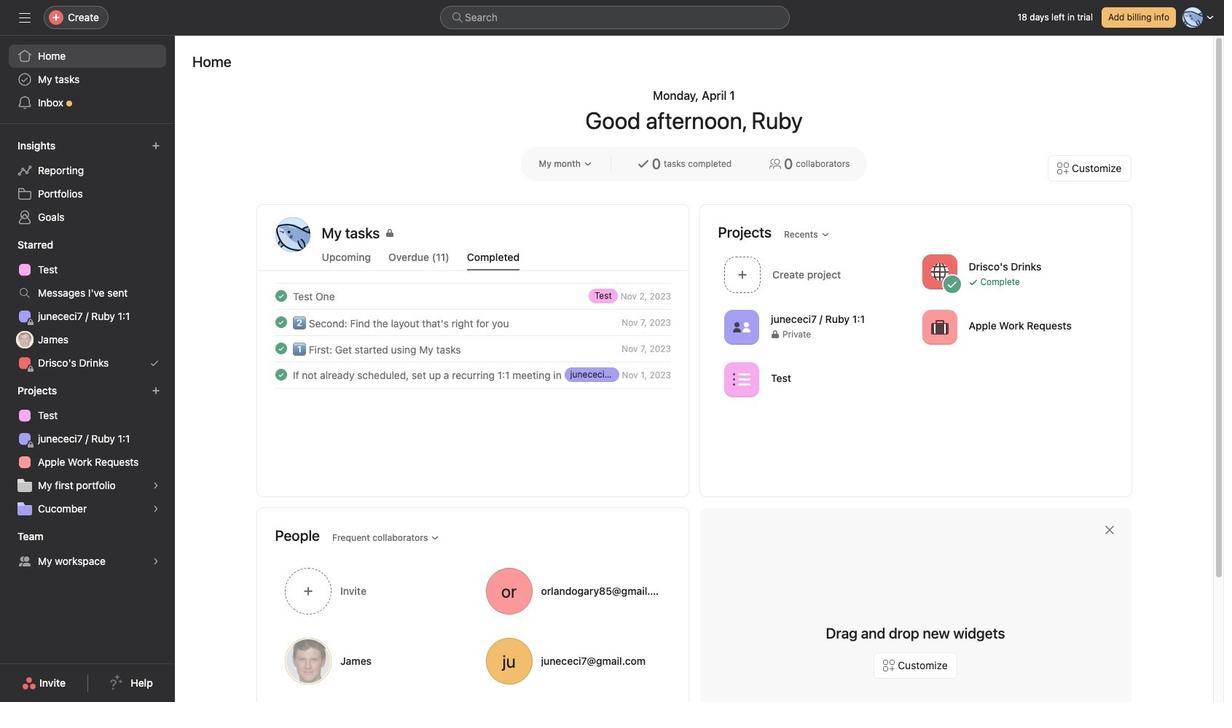 Task type: locate. For each thing, give the bounding box(es) containing it.
people image
[[733, 318, 750, 336]]

completed checkbox for second list item from the top
[[272, 313, 290, 331]]

list image
[[733, 371, 750, 388]]

briefcase image
[[931, 318, 948, 336]]

1 vertical spatial completed image
[[272, 340, 290, 357]]

1 vertical spatial completed checkbox
[[272, 313, 290, 331]]

dismiss image
[[1104, 524, 1116, 536]]

2 completed image from the top
[[272, 340, 290, 357]]

completed image
[[272, 287, 290, 305], [272, 366, 290, 383]]

list item
[[258, 283, 689, 309], [258, 309, 689, 335], [258, 335, 689, 362], [258, 362, 689, 388]]

completed checkbox for 3rd list item from the top
[[272, 340, 290, 357]]

global element
[[0, 36, 175, 123]]

1 completed image from the top
[[272, 287, 290, 305]]

hide sidebar image
[[19, 12, 31, 23]]

0 vertical spatial completed image
[[272, 313, 290, 331]]

completed image for completed checkbox for 4th list item from the bottom of the page
[[272, 287, 290, 305]]

2 vertical spatial completed checkbox
[[272, 340, 290, 357]]

list box
[[440, 6, 790, 29]]

3 completed checkbox from the top
[[272, 340, 290, 357]]

3 list item from the top
[[258, 335, 689, 362]]

completed image for completed option on the bottom of page
[[272, 366, 290, 383]]

1 completed checkbox from the top
[[272, 287, 290, 305]]

1 completed image from the top
[[272, 313, 290, 331]]

1 list item from the top
[[258, 283, 689, 309]]

Completed checkbox
[[272, 366, 290, 383]]

2 completed checkbox from the top
[[272, 313, 290, 331]]

1 vertical spatial completed image
[[272, 366, 290, 383]]

0 vertical spatial completed image
[[272, 287, 290, 305]]

Completed checkbox
[[272, 287, 290, 305], [272, 313, 290, 331], [272, 340, 290, 357]]

0 vertical spatial completed checkbox
[[272, 287, 290, 305]]

2 completed image from the top
[[272, 366, 290, 383]]

completed image
[[272, 313, 290, 331], [272, 340, 290, 357]]



Task type: vqa. For each thing, say whether or not it's contained in the screenshot.
the Sort dropdown button
no



Task type: describe. For each thing, give the bounding box(es) containing it.
4 list item from the top
[[258, 362, 689, 388]]

new project or portfolio image
[[152, 386, 160, 395]]

2 list item from the top
[[258, 309, 689, 335]]

insights element
[[0, 133, 175, 232]]

view profile image
[[275, 217, 310, 252]]

starred element
[[0, 232, 175, 378]]

completed image for second list item from the top's completed checkbox
[[272, 313, 290, 331]]

completed image for 3rd list item from the top completed checkbox
[[272, 340, 290, 357]]

see details, my first portfolio image
[[152, 481, 160, 490]]

projects element
[[0, 378, 175, 523]]

globe image
[[931, 263, 948, 280]]

new insights image
[[152, 141, 160, 150]]

completed checkbox for 4th list item from the bottom of the page
[[272, 287, 290, 305]]

see details, my workspace image
[[152, 557, 160, 566]]

teams element
[[0, 523, 175, 576]]

see details, cucomber image
[[152, 504, 160, 513]]



